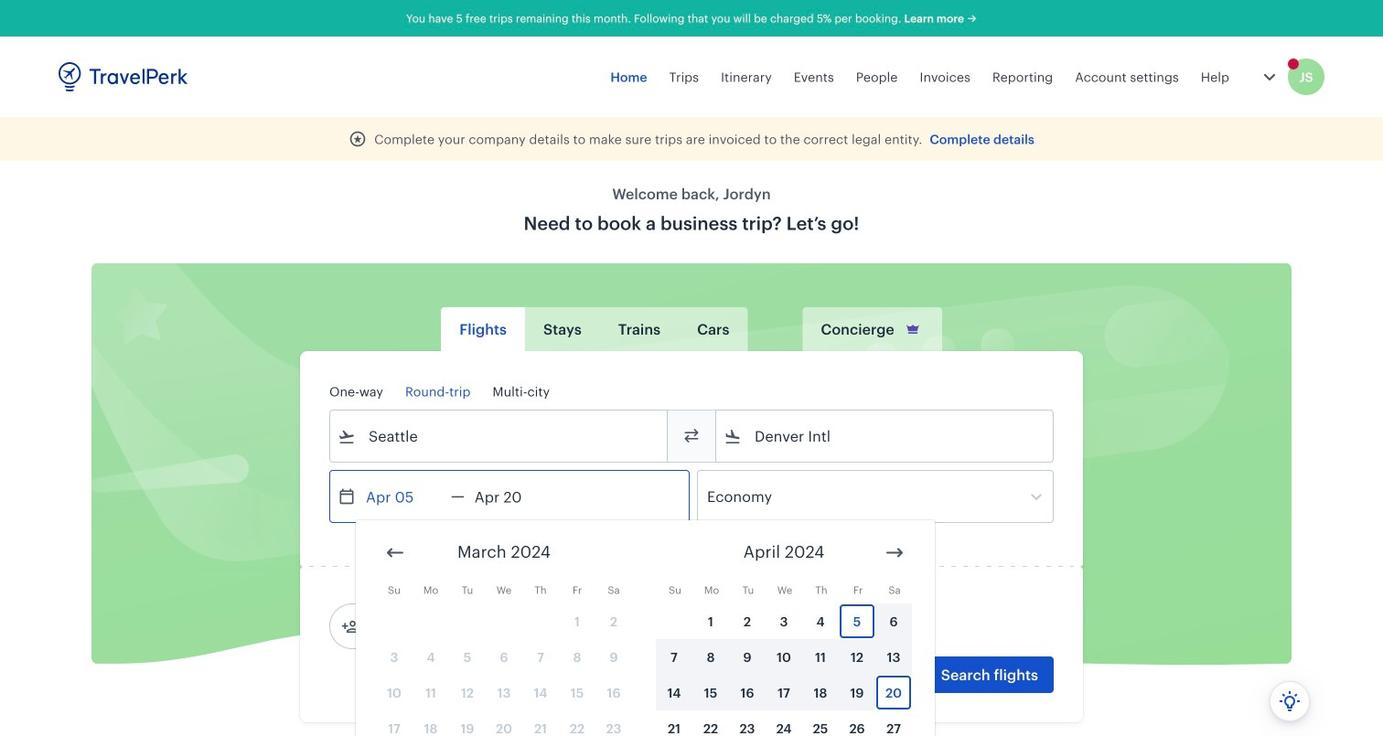 Task type: locate. For each thing, give the bounding box(es) containing it.
To search field
[[742, 422, 1030, 451]]

Depart text field
[[356, 471, 451, 523]]

From search field
[[356, 422, 643, 451]]



Task type: describe. For each thing, give the bounding box(es) containing it.
Return text field
[[465, 471, 560, 523]]

calendar application
[[356, 521, 1384, 737]]

move forward to switch to the next month. image
[[884, 542, 906, 564]]

move backward to switch to the previous month. image
[[384, 542, 406, 564]]

Add first traveler search field
[[360, 612, 550, 642]]



